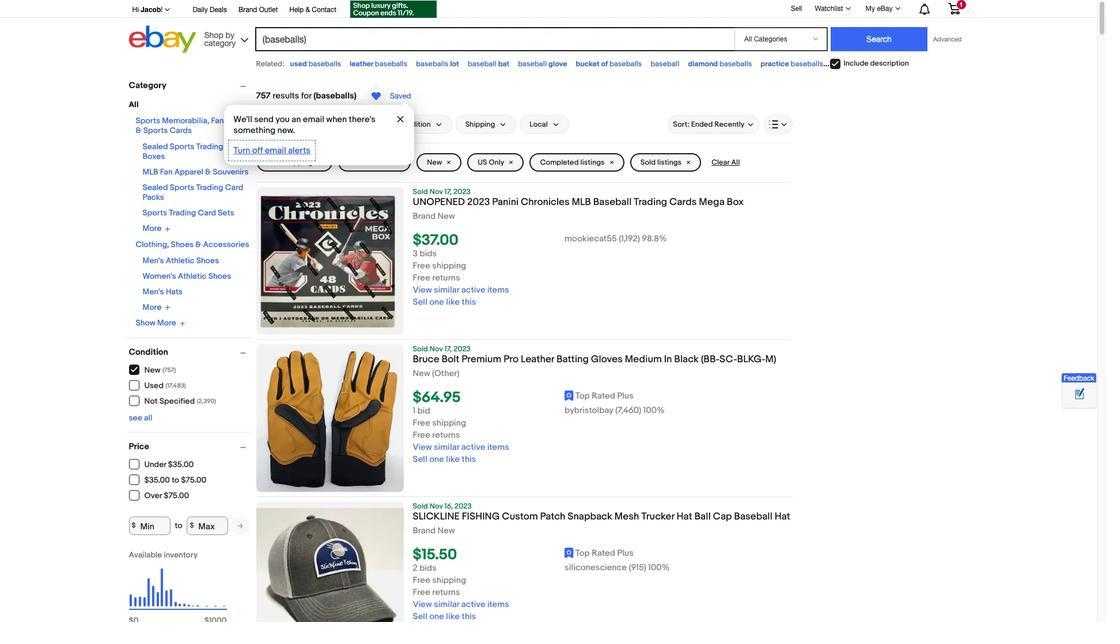 Task type: vqa. For each thing, say whether or not it's contained in the screenshot.
$75.00
yes



Task type: locate. For each thing, give the bounding box(es) containing it.
shipping down $64.95 at the left bottom
[[433, 418, 466, 429]]

watchlist link
[[809, 2, 856, 16]]

for
[[301, 91, 312, 101]]

free
[[267, 158, 282, 167], [349, 158, 364, 167], [413, 261, 431, 272], [413, 273, 431, 284], [413, 418, 431, 429], [413, 430, 431, 441], [413, 575, 431, 586], [413, 588, 431, 598]]

1 horizontal spatial hat
[[775, 511, 791, 523]]

trucker
[[642, 511, 675, 523]]

mlb
[[143, 167, 158, 177], [572, 197, 591, 208]]

items inside siliconescience (915) 100% free shipping free returns view similar active items
[[488, 600, 509, 611]]

to down under $35.00
[[172, 476, 179, 485]]

card
[[225, 142, 243, 152], [225, 183, 243, 193], [198, 208, 216, 218]]

0 vertical spatial brand
[[239, 6, 257, 14]]

top rated plus image
[[565, 391, 574, 401]]

1 sealed from the top
[[143, 142, 168, 152]]

returns down 2 bids
[[433, 588, 460, 598]]

& up men's athletic shoes link
[[196, 240, 201, 249]]

$75.00 down $35.00 to $75.00 at left
[[164, 491, 189, 501]]

clear
[[712, 158, 730, 167]]

view
[[413, 285, 432, 296], [413, 442, 432, 453], [413, 600, 432, 611]]

2 one from the top
[[430, 454, 444, 465]]

brand down unopened
[[413, 211, 436, 222]]

1 $ from the left
[[132, 522, 136, 530]]

like up 16,
[[446, 454, 460, 465]]

3 similar from the top
[[434, 600, 460, 611]]

0 vertical spatial returns
[[433, 273, 460, 284]]

new down unopened
[[438, 211, 455, 222]]

2 men's from the top
[[143, 287, 164, 297]]

more up clothing,
[[143, 224, 162, 234]]

alert
[[234, 114, 387, 156]]

1 listings from the left
[[581, 158, 605, 167]]

2 vertical spatial nov
[[430, 502, 443, 511]]

1 vertical spatial plus
[[618, 548, 634, 559]]

items for $15.50
[[488, 600, 509, 611]]

baseballs right of
[[610, 59, 642, 69]]

none submit inside shop by category banner
[[831, 27, 928, 51]]

new (757)
[[144, 365, 176, 375]]

0 vertical spatial 100%
[[644, 405, 665, 416]]

0 vertical spatial email
[[303, 114, 325, 125]]

2 vertical spatial sell
[[413, 454, 428, 465]]

under $35.00
[[144, 460, 194, 470]]

0 horizontal spatial baseball
[[594, 197, 632, 208]]

account navigation
[[126, 0, 969, 20]]

saved button
[[364, 86, 415, 106]]

sealed down memorabilia,
[[143, 142, 168, 152]]

2 vertical spatial returns
[[433, 588, 460, 598]]

1 baseball from the left
[[468, 59, 497, 69]]

we'll send you an email when there's something new.
[[234, 114, 376, 136]]

like up bolt
[[446, 297, 460, 308]]

1 left the bid
[[413, 406, 416, 417]]

& inside the account navigation
[[306, 6, 310, 14]]

1 vertical spatial cards
[[670, 197, 697, 208]]

condition button down saved
[[388, 115, 452, 134]]

slickline
[[413, 511, 460, 523]]

0 horizontal spatial baseball
[[468, 59, 497, 69]]

sell one like this link up 16,
[[413, 454, 476, 465]]

2 like from the top
[[446, 454, 460, 465]]

similar inside siliconescience (915) 100% free shipping free returns view similar active items
[[434, 600, 460, 611]]

0 vertical spatial one
[[430, 297, 444, 308]]

1 vertical spatial top rated plus
[[576, 548, 634, 559]]

sold inside the sold  nov 16, 2023 slickline fishing custom patch snapback mesh trucker hat ball cap baseball hat brand new
[[413, 502, 428, 511]]

items
[[488, 285, 509, 296], [488, 442, 509, 453], [488, 600, 509, 611]]

email right off
[[265, 145, 286, 156]]

1 vertical spatial condition button
[[129, 347, 251, 358]]

shipping down $37.00 on the top of page
[[433, 261, 466, 272]]

1 horizontal spatial $
[[190, 522, 194, 530]]

0 vertical spatial athletic
[[166, 256, 195, 265]]

view for $64.95
[[413, 442, 432, 453]]

2 top rated plus from the top
[[576, 548, 634, 559]]

used
[[144, 381, 164, 391]]

shipping inside 'link'
[[284, 158, 313, 167]]

free shipping link
[[257, 153, 333, 172]]

sold  nov 17, 2023 bruce bolt premium pro leather batting gloves medium in black (bb-sc-blkg-m) new (other)
[[413, 345, 777, 379]]

baseball bat
[[468, 59, 510, 69]]

1 returns from the top
[[433, 273, 460, 284]]

1 active from the top
[[462, 285, 486, 296]]

listings for sold listings
[[658, 158, 682, 167]]

100% right (915)
[[649, 563, 670, 574]]

bids right the 2
[[420, 563, 437, 574]]

slickline fishing custom patch snapback mesh trucker hat ball cap baseball hat link
[[413, 511, 793, 526]]

bids right the '3'
[[420, 249, 437, 260]]

trading down "mlb fan apparel & souvenirs" "link"
[[196, 183, 223, 193]]

siliconescience (915) 100% free shipping free returns view similar active items
[[413, 563, 670, 611]]

baseballs for leather baseballs
[[375, 59, 408, 69]]

$
[[132, 522, 136, 530], [190, 522, 194, 530]]

1 vertical spatial condition
[[129, 347, 168, 358]]

new inside sold  nov 17, 2023 bruce bolt premium pro leather batting gloves medium in black (bb-sc-blkg-m) new (other)
[[413, 368, 430, 379]]

$64.95
[[413, 389, 461, 407]]

1 vertical spatial items
[[488, 442, 509, 453]]

turn off email alerts
[[234, 145, 311, 156]]

Auction selected text field
[[293, 119, 320, 130]]

show
[[136, 318, 155, 328]]

0 vertical spatial nov
[[430, 187, 443, 197]]

0 vertical spatial sell one like this link
[[413, 297, 476, 308]]

2 nov from the top
[[430, 345, 443, 354]]

bybristolbay (7,460) 100% free shipping free returns view similar active items sell one like this
[[413, 405, 665, 465]]

baseballs right rawlings
[[862, 59, 895, 69]]

1 horizontal spatial condition button
[[388, 115, 452, 134]]

0 horizontal spatial condition
[[129, 347, 168, 358]]

diamond baseballs
[[688, 59, 753, 69]]

2 items from the top
[[488, 442, 509, 453]]

similar for $64.95
[[434, 442, 460, 453]]

shoes up men's athletic shoes link
[[171, 240, 194, 249]]

men's down 'women's'
[[143, 287, 164, 297]]

1 vertical spatial returns
[[433, 430, 460, 441]]

1 inside main content
[[413, 406, 416, 417]]

1 bids from the top
[[420, 249, 437, 260]]

listings for completed listings
[[581, 158, 605, 167]]

100% for $15.50
[[649, 563, 670, 574]]

1 vertical spatial view similar active items link
[[413, 442, 509, 453]]

1 vertical spatial 100%
[[649, 563, 670, 574]]

2 rated from the top
[[592, 548, 616, 559]]

baseballs for practice baseballs
[[791, 59, 824, 69]]

1 vertical spatial like
[[446, 454, 460, 465]]

$75.00 down under $35.00
[[181, 476, 206, 485]]

0 vertical spatial men's
[[143, 256, 164, 265]]

sold
[[641, 158, 656, 167], [413, 187, 428, 197], [413, 345, 428, 354], [413, 502, 428, 511]]

sold for $15.50
[[413, 502, 428, 511]]

0 vertical spatial to
[[172, 476, 179, 485]]

fan left we'll
[[211, 116, 224, 126]]

shop left by
[[204, 30, 224, 39]]

listings
[[581, 158, 605, 167], [658, 158, 682, 167]]

6 baseballs from the left
[[791, 59, 824, 69]]

1 vertical spatial more button
[[143, 302, 171, 312]]

1 17, from the top
[[445, 187, 452, 197]]

1 similar from the top
[[434, 285, 460, 296]]

1 vertical spatial nov
[[430, 345, 443, 354]]

condition button
[[388, 115, 452, 134], [129, 347, 251, 358]]

1 vertical spatial view
[[413, 442, 432, 453]]

local button
[[520, 115, 569, 134]]

mlb inside the sealed sports trading card boxes mlb fan apparel & souvenirs sealed sports trading card packs sports trading card sets
[[143, 167, 158, 177]]

shipping down 2 bids
[[433, 575, 466, 586]]

condition inside dropdown button
[[397, 120, 431, 129]]

more right show
[[157, 318, 176, 328]]

2 this from the top
[[462, 454, 476, 465]]

plus for $15.50
[[618, 548, 634, 559]]

$ for minimum value in $ text box
[[132, 522, 136, 530]]

view inside bybristolbay (7,460) 100% free shipping free returns view similar active items sell one like this
[[413, 442, 432, 453]]

rawlings baseballs
[[832, 59, 895, 69]]

1 vertical spatial active
[[462, 442, 486, 453]]

condition for the leftmost condition dropdown button
[[129, 347, 168, 358]]

ball
[[695, 511, 711, 523]]

1 vertical spatial more
[[143, 303, 162, 312]]

3 baseballs from the left
[[416, 59, 449, 69]]

2023 for $15.50
[[455, 502, 472, 511]]

1 vertical spatial rated
[[592, 548, 616, 559]]

active
[[462, 285, 486, 296], [462, 442, 486, 453], [462, 600, 486, 611]]

baseball up (1,192)
[[594, 197, 632, 208]]

0 horizontal spatial fan
[[160, 167, 173, 177]]

email right an
[[303, 114, 325, 125]]

1 items from the top
[[488, 285, 509, 296]]

view down 2 bids
[[413, 600, 432, 611]]

$ up inventory
[[190, 522, 194, 530]]

more button up show more on the left bottom of page
[[143, 302, 171, 312]]

shop by category banner
[[126, 0, 969, 56]]

2 vertical spatial items
[[488, 600, 509, 611]]

1 vertical spatial to
[[175, 521, 182, 531]]

baseballs right diamond
[[720, 59, 753, 69]]

0 vertical spatial bids
[[420, 249, 437, 260]]

0 vertical spatial top rated plus
[[576, 391, 634, 402]]

2 view similar active items link from the top
[[413, 442, 509, 453]]

2 active from the top
[[462, 442, 486, 453]]

nov left 16,
[[430, 502, 443, 511]]

brand inside the account navigation
[[239, 6, 257, 14]]

athletic
[[166, 256, 195, 265], [178, 271, 207, 281]]

auction link
[[286, 118, 327, 131]]

0 horizontal spatial 1
[[413, 406, 416, 417]]

like inside mookiecat55 (1,192) 98.8% 3 bids free shipping free returns view similar active items sell one like this
[[446, 297, 460, 308]]

shipping
[[284, 158, 313, 167], [433, 261, 466, 272], [433, 418, 466, 429], [433, 575, 466, 586]]

17, right bruce
[[445, 345, 452, 354]]

0 vertical spatial view
[[413, 285, 432, 296]]

not
[[144, 397, 158, 406]]

1 top from the top
[[576, 391, 590, 402]]

sell down "1 bid" at left bottom
[[413, 454, 428, 465]]

shipping inside bybristolbay (7,460) 100% free shipping free returns view similar active items sell one like this
[[433, 418, 466, 429]]

1 plus from the top
[[618, 391, 634, 402]]

athletic down men's athletic shoes link
[[178, 271, 207, 281]]

0 vertical spatial items
[[488, 285, 509, 296]]

medium
[[625, 354, 662, 365]]

2023 right 16,
[[455, 502, 472, 511]]

women's athletic shoes link
[[143, 271, 231, 281]]

3 items from the top
[[488, 600, 509, 611]]

active inside bybristolbay (7,460) 100% free shipping free returns view similar active items sell one like this
[[462, 442, 486, 453]]

top for $15.50
[[576, 548, 590, 559]]

top for $64.95
[[576, 391, 590, 402]]

sell link
[[786, 4, 808, 12]]

0 horizontal spatial listings
[[581, 158, 605, 167]]

condition down saved
[[397, 120, 431, 129]]

1 horizontal spatial mlb
[[572, 197, 591, 208]]

sold listings
[[641, 158, 682, 167]]

0 vertical spatial shop
[[204, 30, 224, 39]]

new down bruce
[[413, 368, 430, 379]]

sealed sports trading card boxes mlb fan apparel & souvenirs sealed sports trading card packs sports trading card sets
[[143, 142, 249, 218]]

2 vertical spatial active
[[462, 600, 486, 611]]

rated up "bybristolbay"
[[592, 391, 616, 402]]

athletic up 'women's athletic shoes' link
[[166, 256, 195, 265]]

1 this from the top
[[462, 297, 476, 308]]

this inside mookiecat55 (1,192) 98.8% 3 bids free shipping free returns view similar active items sell one like this
[[462, 297, 476, 308]]

0 horizontal spatial condition button
[[129, 347, 251, 358]]

1 vertical spatial top
[[576, 548, 590, 559]]

0 horizontal spatial hat
[[677, 511, 693, 523]]

3 view from the top
[[413, 600, 432, 611]]

1 horizontal spatial condition
[[397, 120, 431, 129]]

17, down new link at the left top of the page
[[445, 187, 452, 197]]

top rated plus for $64.95
[[576, 391, 634, 402]]

sold listings link
[[630, 153, 702, 172]]

baseball link
[[651, 59, 680, 69]]

1 vertical spatial all
[[266, 120, 275, 129]]

0 vertical spatial $75.00
[[181, 476, 206, 485]]

box
[[727, 197, 744, 208]]

baseballs right the practice
[[791, 59, 824, 69]]

2023 for $37.00
[[454, 187, 471, 197]]

1 vertical spatial sell
[[413, 297, 428, 308]]

returns inside siliconescience (915) 100% free shipping free returns view similar active items
[[433, 588, 460, 598]]

related:
[[256, 59, 285, 69]]

2 vertical spatial view
[[413, 600, 432, 611]]

3 active from the top
[[462, 600, 486, 611]]

2 plus from the top
[[618, 548, 634, 559]]

bruce bolt premium pro leather batting gloves medium in black (bb-sc-blkg-m) heading
[[413, 354, 777, 365]]

sports
[[136, 116, 160, 126], [143, 126, 168, 135], [170, 142, 194, 152], [170, 183, 194, 193], [143, 208, 167, 218]]

1 inside the account navigation
[[960, 1, 964, 8]]

alerts
[[288, 145, 311, 156]]

listings right completed
[[581, 158, 605, 167]]

baseball right cap
[[735, 511, 773, 523]]

card left off
[[225, 142, 243, 152]]

nov
[[430, 187, 443, 197], [430, 345, 443, 354], [430, 502, 443, 511]]

100% inside bybristolbay (7,460) 100% free shipping free returns view similar active items sell one like this
[[644, 405, 665, 416]]

None submit
[[831, 27, 928, 51]]

baseball left diamond
[[651, 59, 680, 69]]

shoes down clothing, shoes & accessories
[[196, 256, 219, 265]]

graph of available inventory between $0 and $1000+ image
[[129, 550, 227, 623]]

1 like from the top
[[446, 297, 460, 308]]

shoes
[[171, 240, 194, 249], [196, 256, 219, 265], [208, 271, 231, 281]]

0 horizontal spatial $
[[132, 522, 136, 530]]

2023 inside the sold  nov 16, 2023 slickline fishing custom patch snapback mesh trucker hat ball cap baseball hat brand new
[[455, 502, 472, 511]]

condition up new (757)
[[129, 347, 168, 358]]

2 hat from the left
[[775, 511, 791, 523]]

nov inside the sold  nov 16, 2023 slickline fishing custom patch snapback mesh trucker hat ball cap baseball hat brand new
[[430, 502, 443, 511]]

1 hat from the left
[[677, 511, 693, 523]]

plus up (915)
[[618, 548, 634, 559]]

cards left mega
[[670, 197, 697, 208]]

trading up 98.8%
[[634, 197, 668, 208]]

returns inside bybristolbay (7,460) 100% free shipping free returns view similar active items sell one like this
[[433, 430, 460, 441]]

plus up (7,460)
[[618, 391, 634, 402]]

& down category
[[136, 126, 142, 135]]

0 vertical spatial sell
[[791, 4, 803, 12]]

leather baseballs
[[350, 59, 408, 69]]

apparel
[[174, 167, 203, 177]]

active inside siliconescience (915) 100% free shipping free returns view similar active items
[[462, 600, 486, 611]]

1 vertical spatial mlb
[[572, 197, 591, 208]]

1 vertical spatial brand
[[413, 211, 436, 222]]

my ebay link
[[860, 2, 906, 16]]

shop
[[204, 30, 224, 39], [226, 116, 245, 126]]

not specified (2,390)
[[144, 397, 216, 406]]

baseballs right used
[[309, 59, 341, 69]]

5 baseballs from the left
[[720, 59, 753, 69]]

view down "1 bid" at left bottom
[[413, 442, 432, 453]]

similar for $15.50
[[434, 600, 460, 611]]

all left you
[[266, 120, 275, 129]]

baseball glove
[[518, 59, 568, 69]]

1 baseballs from the left
[[309, 59, 341, 69]]

1 horizontal spatial listings
[[658, 158, 682, 167]]

card down souvenirs
[[225, 183, 243, 193]]

new inside sold  nov 17, 2023 unopened 2023 panini chronicles mlb baseball trading cards mega box brand new
[[438, 211, 455, 222]]

baseball left glove
[[518, 59, 547, 69]]

1 sell one like this link from the top
[[413, 297, 476, 308]]

0 vertical spatial baseball
[[594, 197, 632, 208]]

0 vertical spatial 17,
[[445, 187, 452, 197]]

main content
[[224, 75, 793, 623]]

baseballs left lot
[[416, 59, 449, 69]]

1 one from the top
[[430, 297, 444, 308]]

sold for $64.95
[[413, 345, 428, 354]]

1 vertical spatial fan
[[160, 167, 173, 177]]

baseballs for diamond baseballs
[[720, 59, 753, 69]]

& right apparel
[[205, 167, 211, 177]]

2 vertical spatial view similar active items link
[[413, 600, 509, 611]]

2 horizontal spatial baseball
[[651, 59, 680, 69]]

0 horizontal spatial mlb
[[143, 167, 158, 177]]

0 horizontal spatial cards
[[170, 126, 192, 135]]

2 listings from the left
[[658, 158, 682, 167]]

this inside bybristolbay (7,460) 100% free shipping free returns view similar active items sell one like this
[[462, 454, 476, 465]]

1 vertical spatial $75.00
[[164, 491, 189, 501]]

4 baseballs from the left
[[610, 59, 642, 69]]

show more
[[136, 318, 176, 328]]

2 top from the top
[[576, 548, 590, 559]]

0 vertical spatial view similar active items link
[[413, 285, 509, 296]]

condition button up (757)
[[129, 347, 251, 358]]

nov inside sold  nov 17, 2023 bruce bolt premium pro leather batting gloves medium in black (bb-sc-blkg-m) new (other)
[[430, 345, 443, 354]]

send
[[254, 114, 274, 125]]

top right top rated plus icon
[[576, 548, 590, 559]]

sealed down boxes
[[143, 183, 168, 193]]

cards inside sports memorabilia, fan shop & sports cards
[[170, 126, 192, 135]]

1 vertical spatial shop
[[226, 116, 245, 126]]

3 view similar active items link from the top
[[413, 600, 509, 611]]

3 nov from the top
[[430, 502, 443, 511]]

& right the help
[[306, 6, 310, 14]]

returns for $64.95
[[433, 430, 460, 441]]

nov up the (other)
[[430, 345, 443, 354]]

2023 down new link at the left top of the page
[[454, 187, 471, 197]]

listings down sort:
[[658, 158, 682, 167]]

cards up sealed sports trading card boxes link
[[170, 126, 192, 135]]

1 more button from the top
[[143, 224, 171, 234]]

2023 inside sold  nov 17, 2023 bruce bolt premium pro leather batting gloves medium in black (bb-sc-blkg-m) new (other)
[[454, 345, 471, 354]]

items inside bybristolbay (7,460) 100% free shipping free returns view similar active items sell one like this
[[488, 442, 509, 453]]

similar down 2 bids
[[434, 600, 460, 611]]

1 horizontal spatial baseball
[[735, 511, 773, 523]]

1 vertical spatial similar
[[434, 442, 460, 453]]

baseball
[[594, 197, 632, 208], [735, 511, 773, 523]]

accessories
[[203, 240, 249, 249]]

shoes down accessories
[[208, 271, 231, 281]]

2 17, from the top
[[445, 345, 452, 354]]

3 baseball from the left
[[651, 59, 680, 69]]

an
[[292, 114, 301, 125]]

1 view from the top
[[413, 285, 432, 296]]

1 vertical spatial 17,
[[445, 345, 452, 354]]

view similar active items link down $37.00 on the top of page
[[413, 285, 509, 296]]

view for $15.50
[[413, 600, 432, 611]]

100% right (7,460)
[[644, 405, 665, 416]]

plus
[[618, 391, 634, 402], [618, 548, 634, 559]]

practice baseballs
[[761, 59, 824, 69]]

fan down boxes
[[160, 167, 173, 177]]

2 sealed from the top
[[143, 183, 168, 193]]

similar inside bybristolbay (7,460) 100% free shipping free returns view similar active items sell one like this
[[434, 442, 460, 453]]

0 vertical spatial top
[[576, 391, 590, 402]]

1 top rated plus from the top
[[576, 391, 634, 402]]

100% inside siliconescience (915) 100% free shipping free returns view similar active items
[[649, 563, 670, 574]]

2 more button from the top
[[143, 302, 171, 312]]

0 vertical spatial like
[[446, 297, 460, 308]]

it
[[352, 120, 357, 129]]

3 returns from the top
[[433, 588, 460, 598]]

sell down the '3'
[[413, 297, 428, 308]]

17,
[[445, 187, 452, 197], [445, 345, 452, 354]]

0 horizontal spatial shop
[[204, 30, 224, 39]]

fan inside the sealed sports trading card boxes mlb fan apparel & souvenirs sealed sports trading card packs sports trading card sets
[[160, 167, 173, 177]]

2 vertical spatial all
[[732, 158, 740, 167]]

2 $ from the left
[[190, 522, 194, 530]]

baseballs for used baseballs
[[309, 59, 341, 69]]

like
[[446, 297, 460, 308], [446, 454, 460, 465]]

similar inside mookiecat55 (1,192) 98.8% 3 bids free shipping free returns view similar active items sell one like this
[[434, 285, 460, 296]]

sold inside sold  nov 17, 2023 unopened 2023 panini chronicles mlb baseball trading cards mega box brand new
[[413, 187, 428, 197]]

nov inside sold  nov 17, 2023 unopened 2023 panini chronicles mlb baseball trading cards mega box brand new
[[430, 187, 443, 197]]

view inside siliconescience (915) 100% free shipping free returns view similar active items
[[413, 600, 432, 611]]

cards inside sold  nov 17, 2023 unopened 2023 panini chronicles mlb baseball trading cards mega box brand new
[[670, 197, 697, 208]]

all right clear
[[732, 158, 740, 167]]

sports memorabilia, fan shop & sports cards
[[136, 116, 245, 135]]

inventory
[[164, 550, 198, 560]]

top rated plus up siliconescience
[[576, 548, 634, 559]]

nov down new link at the left top of the page
[[430, 187, 443, 197]]

returns inside mookiecat55 (1,192) 98.8% 3 bids free shipping free returns view similar active items sell one like this
[[433, 273, 460, 284]]

nov for $64.95
[[430, 345, 443, 354]]

2 similar from the top
[[434, 442, 460, 453]]

2 view from the top
[[413, 442, 432, 453]]

(baseballs)
[[314, 91, 357, 101]]

active for $15.50
[[462, 600, 486, 611]]

7 baseballs from the left
[[862, 59, 895, 69]]

more button up clothing,
[[143, 224, 171, 234]]

2 baseballs from the left
[[375, 59, 408, 69]]

shipping
[[466, 120, 495, 129]]

1 vertical spatial one
[[430, 454, 444, 465]]

17, inside sold  nov 17, 2023 bruce bolt premium pro leather batting gloves medium in black (bb-sc-blkg-m) new (other)
[[445, 345, 452, 354]]

daily deals link
[[193, 4, 227, 17]]

2 baseball from the left
[[518, 59, 547, 69]]

one inside mookiecat55 (1,192) 98.8% 3 bids free shipping free returns view similar active items sell one like this
[[430, 297, 444, 308]]

2 vertical spatial more
[[157, 318, 176, 328]]

2 returns from the top
[[433, 430, 460, 441]]

1 horizontal spatial fan
[[211, 116, 224, 126]]

view similar active items link down 2 bids
[[413, 600, 509, 611]]

2023 up the (other)
[[454, 345, 471, 354]]

1
[[960, 1, 964, 8], [413, 406, 416, 417]]

2 vertical spatial similar
[[434, 600, 460, 611]]

1 horizontal spatial email
[[303, 114, 325, 125]]

shop inside sports memorabilia, fan shop & sports cards
[[226, 116, 245, 126]]

more
[[143, 224, 162, 234], [143, 303, 162, 312], [157, 318, 176, 328]]

shop by category
[[204, 30, 236, 48]]

alert inside main content
[[234, 114, 387, 156]]

0 vertical spatial mlb
[[143, 167, 158, 177]]

$35.00 up $35.00 to $75.00 at left
[[168, 460, 194, 470]]

rated for $15.50
[[592, 548, 616, 559]]

1 horizontal spatial baseball
[[518, 59, 547, 69]]

alert containing we'll send you an email when there's something new.
[[234, 114, 387, 156]]

brand left outlet
[[239, 6, 257, 14]]

$35.00 to $75.00
[[144, 476, 206, 485]]

mlb down boxes
[[143, 167, 158, 177]]

men's down clothing,
[[143, 256, 164, 265]]

0 vertical spatial sealed
[[143, 142, 168, 152]]

1 horizontal spatial shop
[[226, 116, 245, 126]]

similar down $37.00 on the top of page
[[434, 285, 460, 296]]

similar
[[434, 285, 460, 296], [434, 442, 460, 453], [434, 600, 460, 611]]

get the coupon image
[[351, 1, 437, 18]]

1 vertical spatial 1
[[413, 406, 416, 417]]

trading
[[196, 142, 223, 152], [196, 183, 223, 193], [634, 197, 668, 208], [169, 208, 196, 218]]

2 vertical spatial card
[[198, 208, 216, 218]]

view down the '3'
[[413, 285, 432, 296]]

2 sell one like this link from the top
[[413, 454, 476, 465]]

unopened 2023 panini chronicles mlb baseball trading cards mega box heading
[[413, 197, 744, 208]]

sell inside bybristolbay (7,460) 100% free shipping free returns view similar active items sell one like this
[[413, 454, 428, 465]]

0 vertical spatial 1
[[960, 1, 964, 8]]

condition for topmost condition dropdown button
[[397, 120, 431, 129]]

1 nov from the top
[[430, 187, 443, 197]]

top right top rated plus image
[[576, 391, 590, 402]]

17, inside sold  nov 17, 2023 unopened 2023 panini chronicles mlb baseball trading cards mega box brand new
[[445, 187, 452, 197]]

0 vertical spatial plus
[[618, 391, 634, 402]]

sell left watchlist
[[791, 4, 803, 12]]

1 rated from the top
[[592, 391, 616, 402]]

sell one like this link down the '3'
[[413, 297, 476, 308]]

mega
[[699, 197, 725, 208]]

0 vertical spatial all
[[129, 100, 139, 110]]

to left maximum value in $ text box
[[175, 521, 182, 531]]

clothing, shoes & accessories link
[[136, 240, 249, 249]]

sold inside sold  nov 17, 2023 bruce bolt premium pro leather batting gloves medium in black (bb-sc-blkg-m) new (other)
[[413, 345, 428, 354]]



Task type: describe. For each thing, give the bounding box(es) containing it.
2 horizontal spatial all
[[732, 158, 740, 167]]

in
[[664, 354, 672, 365]]

category button
[[129, 80, 251, 91]]

trading down sealed sports trading card packs link
[[169, 208, 196, 218]]

2023 left panini
[[467, 197, 490, 208]]

under $35.00 link
[[129, 459, 194, 470]]

0 vertical spatial card
[[225, 142, 243, 152]]

men's hats link
[[143, 287, 183, 297]]

price button
[[129, 441, 251, 452]]

shop inside shop by category
[[204, 30, 224, 39]]

baseballs for rawlings baseballs
[[862, 59, 895, 69]]

2
[[413, 563, 418, 574]]

description
[[871, 59, 910, 68]]

$ for maximum value in $ text box
[[190, 522, 194, 530]]

turn
[[234, 145, 250, 156]]

1 vertical spatial card
[[225, 183, 243, 193]]

Minimum Value in $ text field
[[129, 517, 170, 535]]

bruce bolt premium pro leather batting gloves medium in black (bb-sc-blkg-m) link
[[413, 354, 793, 369]]

top rated plus image
[[565, 548, 574, 558]]

listing options selector. list view selected. image
[[769, 120, 788, 129]]

sold for $37.00
[[413, 187, 428, 197]]

sports down sports memorabilia, fan shop & sports cards link
[[170, 142, 194, 152]]

memorabilia,
[[162, 116, 209, 126]]

top rated plus for $15.50
[[576, 548, 634, 559]]

specified
[[160, 397, 195, 406]]

bruce
[[413, 354, 440, 365]]

my
[[866, 5, 876, 13]]

1 horizontal spatial all
[[266, 120, 275, 129]]

1 vertical spatial athletic
[[178, 271, 207, 281]]

shipping inside mookiecat55 (1,192) 98.8% 3 bids free shipping free returns view similar active items sell one like this
[[433, 261, 466, 272]]

siliconescience
[[565, 563, 627, 574]]

100% for $64.95
[[644, 405, 665, 416]]

bybristolbay
[[565, 405, 614, 416]]

panini
[[492, 197, 519, 208]]

free inside 'link'
[[267, 158, 282, 167]]

chronicles
[[521, 197, 570, 208]]

like inside bybristolbay (7,460) 100% free shipping free returns view similar active items sell one like this
[[446, 454, 460, 465]]

boxes
[[143, 152, 165, 161]]

sc-
[[720, 354, 738, 365]]

now
[[358, 120, 373, 129]]

unopened 2023 panini chronicles mlb baseball trading cards mega box image
[[256, 187, 404, 335]]

1 for 1
[[960, 1, 964, 8]]

1 view similar active items link from the top
[[413, 285, 509, 296]]

1 for 1 bid
[[413, 406, 416, 417]]

Maximum Value in $ text field
[[187, 517, 228, 535]]

bucket of baseballs
[[576, 59, 642, 69]]

& inside sports memorabilia, fan shop & sports cards
[[136, 126, 142, 135]]

sort: ended recently
[[674, 120, 745, 129]]

1 vertical spatial $35.00
[[144, 476, 170, 485]]

shipping button
[[456, 115, 517, 134]]

2023 for $64.95
[[454, 345, 471, 354]]

16,
[[445, 502, 453, 511]]

see all
[[129, 413, 152, 423]]

$75.00 inside $35.00 to $75.00 link
[[181, 476, 206, 485]]

(bb-
[[701, 354, 720, 365]]

blkg-
[[738, 354, 766, 365]]

show more button
[[136, 318, 185, 328]]

advanced
[[934, 36, 962, 43]]

category
[[204, 38, 236, 48]]

recently
[[715, 120, 745, 129]]

premium
[[462, 354, 502, 365]]

used
[[290, 59, 307, 69]]

view inside mookiecat55 (1,192) 98.8% 3 bids free shipping free returns view similar active items sell one like this
[[413, 285, 432, 296]]

us only link
[[468, 153, 524, 172]]

cap
[[713, 511, 732, 523]]

new inside the sold  nov 16, 2023 slickline fishing custom patch snapback mesh trucker hat ball cap baseball hat brand new
[[438, 526, 455, 537]]

hats
[[166, 287, 183, 297]]

brand inside sold  nov 17, 2023 unopened 2023 panini chronicles mlb baseball trading cards mega box brand new
[[413, 211, 436, 222]]

pro
[[504, 354, 519, 365]]

main content containing $37.00
[[224, 75, 793, 623]]

see all button
[[129, 413, 152, 423]]

(1,192)
[[619, 234, 640, 245]]

nov for $37.00
[[430, 187, 443, 197]]

Search for anything text field
[[257, 28, 733, 50]]

completed
[[540, 158, 579, 167]]

1 men's from the top
[[143, 256, 164, 265]]

watchlist
[[815, 5, 844, 13]]

free returns
[[349, 158, 392, 167]]

include
[[844, 59, 869, 68]]

mlb fan apparel & souvenirs link
[[143, 167, 249, 177]]

98.8%
[[642, 234, 667, 245]]

$37.00
[[413, 232, 459, 250]]

items inside mookiecat55 (1,192) 98.8% 3 bids free shipping free returns view similar active items sell one like this
[[488, 285, 509, 296]]

my ebay
[[866, 5, 893, 13]]

women's
[[143, 271, 176, 281]]

sell inside the account navigation
[[791, 4, 803, 12]]

us
[[478, 158, 487, 167]]

active for $64.95
[[462, 442, 486, 453]]

baseball inside the sold  nov 16, 2023 slickline fishing custom patch snapback mesh trucker hat ball cap baseball hat brand new
[[735, 511, 773, 523]]

you
[[276, 114, 290, 125]]

see
[[129, 413, 142, 423]]

bolt
[[442, 354, 460, 365]]

view similar active items link for $64.95
[[413, 442, 509, 453]]

glove
[[549, 59, 568, 69]]

completed listings link
[[530, 153, 625, 172]]

bat
[[498, 59, 510, 69]]

under
[[144, 460, 166, 470]]

mlb inside sold  nov 17, 2023 unopened 2023 panini chronicles mlb baseball trading cards mega box brand new
[[572, 197, 591, 208]]

email inside the we'll send you an email when there's something new.
[[303, 114, 325, 125]]

brand outlet
[[239, 6, 278, 14]]

trading inside sold  nov 17, 2023 unopened 2023 panini chronicles mlb baseball trading cards mega box brand new
[[634, 197, 668, 208]]

& inside the sealed sports trading card boxes mlb fan apparel & souvenirs sealed sports trading card packs sports trading card sets
[[205, 167, 211, 177]]

0 vertical spatial shoes
[[171, 240, 194, 249]]

sports down "packs"
[[143, 208, 167, 218]]

price
[[129, 441, 149, 452]]

clothing, shoes & accessories
[[136, 240, 249, 249]]

rated for $64.95
[[592, 391, 616, 402]]

2 vertical spatial shoes
[[208, 271, 231, 281]]

baseball for glove
[[518, 59, 547, 69]]

0 vertical spatial more
[[143, 224, 162, 234]]

1 vertical spatial shoes
[[196, 256, 219, 265]]

(915)
[[629, 563, 647, 574]]

only
[[489, 158, 505, 167]]

black
[[675, 354, 699, 365]]

0 horizontal spatial email
[[265, 145, 286, 156]]

sports up boxes
[[143, 126, 168, 135]]

ebay
[[878, 5, 893, 13]]

shipping inside siliconescience (915) 100% free shipping free returns view similar active items
[[433, 575, 466, 586]]

trading down sports memorabilia, fan shop & sports cards
[[196, 142, 223, 152]]

17, for $37.00
[[445, 187, 452, 197]]

bids inside mookiecat55 (1,192) 98.8% 3 bids free shipping free returns view similar active items sell one like this
[[420, 249, 437, 260]]

plus for $64.95
[[618, 391, 634, 402]]

available
[[129, 550, 162, 560]]

$75.00 inside over $75.00 link
[[164, 491, 189, 501]]

available inventory
[[129, 550, 198, 560]]

bruce bolt premium pro leather batting gloves medium in black (bb-sc-blkg-m) image
[[256, 345, 404, 492]]

slickline fishing custom patch snapback mesh trucker hat ball cap baseball hat heading
[[413, 511, 791, 523]]

advanced link
[[928, 28, 968, 51]]

2 bids from the top
[[420, 563, 437, 574]]

patch
[[541, 511, 566, 523]]

off
[[252, 145, 263, 156]]

all link
[[259, 118, 282, 131]]

1 link
[[942, 0, 968, 17]]

0 vertical spatial $35.00
[[168, 460, 194, 470]]

nov for $15.50
[[430, 502, 443, 511]]

view similar active items link for $15.50
[[413, 600, 509, 611]]

over $75.00 link
[[129, 490, 190, 501]]

when
[[326, 114, 347, 125]]

brand inside the sold  nov 16, 2023 slickline fishing custom patch snapback mesh trucker hat ball cap baseball hat brand new
[[413, 526, 436, 537]]

(2,390)
[[197, 398, 216, 405]]

returns for $15.50
[[433, 588, 460, 598]]

17, for $64.95
[[445, 345, 452, 354]]

unopened
[[413, 197, 465, 208]]

one inside bybristolbay (7,460) 100% free shipping free returns view similar active items sell one like this
[[430, 454, 444, 465]]

(other)
[[432, 368, 460, 379]]

jacob
[[141, 5, 161, 14]]

daily deals
[[193, 6, 227, 14]]

sports down apparel
[[170, 183, 194, 193]]

items for $64.95
[[488, 442, 509, 453]]

baseball inside sold  nov 17, 2023 unopened 2023 panini chronicles mlb baseball trading cards mega box brand new
[[594, 197, 632, 208]]

more inside show more button
[[157, 318, 176, 328]]

sort: ended recently button
[[668, 115, 760, 134]]

sell inside mookiecat55 (1,192) 98.8% 3 bids free shipping free returns view similar active items sell one like this
[[413, 297, 428, 308]]

new up used
[[144, 365, 161, 375]]

mesh
[[615, 511, 640, 523]]

clear all
[[712, 158, 740, 167]]

new up unopened
[[427, 158, 442, 167]]

active inside mookiecat55 (1,192) 98.8% 3 bids free shipping free returns view similar active items sell one like this
[[462, 285, 486, 296]]

new link
[[417, 153, 462, 172]]

(7,460)
[[616, 405, 642, 416]]

sports down category
[[136, 116, 160, 126]]

$15.50
[[413, 547, 457, 564]]

shop by category button
[[199, 26, 251, 50]]

fan inside sports memorabilia, fan shop & sports cards
[[211, 116, 224, 126]]

0 vertical spatial condition button
[[388, 115, 452, 134]]

free returns link
[[338, 153, 411, 172]]

baseball for bat
[[468, 59, 497, 69]]

slickline fishing custom patch snapback mesh trucker hat ball cap baseball hat image
[[256, 509, 404, 623]]



